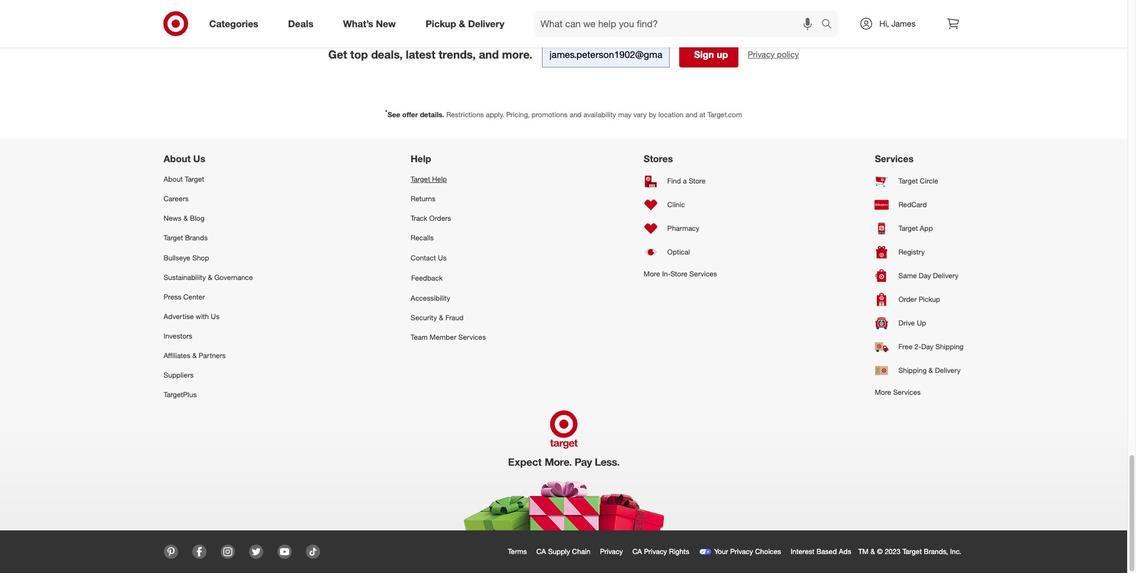 Task type: vqa. For each thing, say whether or not it's contained in the screenshot.
$6.99 ( $1.79 /ounce ) at Manhattan Herald Square $5.99 with same-day order services
no



Task type: describe. For each thing, give the bounding box(es) containing it.
1 horizontal spatial help
[[432, 175, 447, 183]]

free 2-day shipping link
[[875, 335, 964, 359]]

ca supply chain
[[537, 547, 591, 556]]

more for more services
[[875, 388, 892, 397]]

target for target app
[[899, 224, 918, 233]]

find
[[668, 177, 681, 186]]

investors link
[[164, 326, 253, 346]]

more for more in-store services
[[644, 269, 660, 278]]

deals link
[[278, 11, 328, 37]]

feedback
[[412, 273, 443, 282]]

1 horizontal spatial and
[[570, 110, 582, 119]]

pricing,
[[506, 110, 530, 119]]

what's new link
[[333, 11, 411, 37]]

sign up button
[[679, 41, 739, 67]]

suppliers
[[164, 371, 194, 380]]

find a store
[[668, 177, 706, 186]]

advertise
[[164, 312, 194, 321]]

search
[[817, 19, 845, 31]]

target help
[[411, 175, 447, 183]]

with
[[196, 312, 209, 321]]

ca for ca supply chain
[[537, 547, 546, 556]]

track orders
[[411, 214, 451, 223]]

us for about us
[[193, 153, 205, 165]]

advertise with us link
[[164, 307, 253, 326]]

hi, james
[[880, 18, 916, 28]]

categories link
[[199, 11, 273, 37]]

new
[[376, 18, 396, 29]]

us for contact us
[[438, 253, 447, 262]]

interest
[[791, 547, 815, 556]]

privacy right chain
[[600, 547, 623, 556]]

pickup & delivery link
[[416, 11, 520, 37]]

*
[[385, 108, 388, 115]]

security & fraud
[[411, 313, 464, 322]]

accessibility link
[[411, 288, 486, 308]]

more in-store services
[[644, 269, 717, 278]]

0 horizontal spatial pickup
[[426, 18, 456, 29]]

privacy policy link
[[748, 48, 799, 60]]

tm & © 2023 target brands, inc.
[[859, 547, 962, 556]]

see
[[388, 110, 401, 119]]

up
[[917, 319, 927, 328]]

ca privacy rights
[[633, 547, 690, 556]]

bullseye
[[164, 253, 190, 262]]

target help link
[[411, 169, 486, 189]]

store for in-
[[671, 269, 688, 278]]

us inside "link"
[[211, 312, 220, 321]]

sign up
[[694, 48, 728, 60]]

returns link
[[411, 189, 486, 209]]

services up 'target circle'
[[875, 153, 914, 165]]

©
[[877, 547, 883, 556]]

bullseye shop link
[[164, 248, 253, 267]]

& for news
[[184, 214, 188, 223]]

& for sustainability
[[208, 273, 212, 282]]

security
[[411, 313, 437, 322]]

recalls link
[[411, 228, 486, 248]]

pharmacy link
[[644, 217, 717, 240]]

targetplus link
[[164, 385, 253, 405]]

about us
[[164, 153, 205, 165]]

up
[[717, 48, 728, 60]]

offer
[[402, 110, 418, 119]]

ca supply chain link
[[534, 544, 598, 559]]

find a store link
[[644, 169, 717, 193]]

services inside more services "link"
[[894, 388, 921, 397]]

delivery for shipping & delivery
[[936, 366, 961, 375]]

in-
[[662, 269, 671, 278]]

by
[[649, 110, 657, 119]]

investors
[[164, 332, 192, 340]]

shop
[[192, 253, 209, 262]]

& for tm
[[871, 547, 875, 556]]

what's new
[[343, 18, 396, 29]]

target app
[[899, 224, 933, 233]]

1 horizontal spatial pickup
[[919, 295, 941, 304]]

member
[[430, 333, 457, 342]]

& for pickup
[[459, 18, 466, 29]]

shipping & delivery link
[[875, 359, 964, 382]]

privacy link
[[598, 544, 630, 559]]

bullseye shop
[[164, 253, 209, 262]]

target.com
[[708, 110, 742, 119]]

team member services link
[[411, 327, 486, 347]]

contact
[[411, 253, 436, 262]]

news & blog link
[[164, 209, 253, 228]]

app
[[920, 224, 933, 233]]

target inside about target link
[[185, 175, 204, 183]]

may
[[618, 110, 632, 119]]

free 2-day shipping
[[899, 342, 964, 351]]

policy
[[777, 49, 799, 59]]

your
[[715, 547, 729, 556]]

gifting station image
[[209, 0, 919, 20]]

terms
[[508, 547, 527, 556]]

privacy policy
[[748, 49, 799, 59]]

more services link
[[875, 382, 964, 402]]

shipping inside free 2-day shipping link
[[936, 342, 964, 351]]

press center
[[164, 292, 205, 301]]

target for target circle
[[899, 177, 918, 186]]

your privacy choices link
[[697, 544, 789, 559]]

drive up link
[[875, 311, 964, 335]]

chain
[[572, 547, 591, 556]]

about for about us
[[164, 153, 191, 165]]

contact us link
[[411, 248, 486, 267]]

latest
[[406, 47, 436, 61]]

affiliates & partners link
[[164, 346, 253, 365]]

ads
[[839, 547, 852, 556]]



Task type: locate. For each thing, give the bounding box(es) containing it.
help
[[411, 153, 432, 165], [432, 175, 447, 183]]

& for shipping
[[929, 366, 934, 375]]

delivery up trends,
[[468, 18, 505, 29]]

2 vertical spatial delivery
[[936, 366, 961, 375]]

0 vertical spatial more
[[644, 269, 660, 278]]

0 vertical spatial pickup
[[426, 18, 456, 29]]

& down bullseye shop 'link'
[[208, 273, 212, 282]]

careers link
[[164, 189, 253, 209]]

1 horizontal spatial more
[[875, 388, 892, 397]]

shipping up more services "link"
[[899, 366, 927, 375]]

target down news
[[164, 233, 183, 242]]

and left more. at the left top of page
[[479, 47, 499, 61]]

1 vertical spatial store
[[671, 269, 688, 278]]

& inside news & blog link
[[184, 214, 188, 223]]

trends,
[[439, 47, 476, 61]]

0 horizontal spatial store
[[671, 269, 688, 278]]

get top deals, latest trends, and more.
[[328, 47, 533, 61]]

based
[[817, 547, 837, 556]]

services inside more in-store services link
[[690, 269, 717, 278]]

target inside "target brands" link
[[164, 233, 183, 242]]

& up trends,
[[459, 18, 466, 29]]

news
[[164, 214, 182, 223]]

target down about us
[[185, 175, 204, 183]]

returns
[[411, 194, 436, 203]]

target left circle
[[899, 177, 918, 186]]

redcard
[[899, 200, 927, 209]]

target right 2023
[[903, 547, 922, 556]]

0 horizontal spatial ca
[[537, 547, 546, 556]]

drive up
[[899, 319, 927, 328]]

store right a
[[689, 177, 706, 186]]

store down the optical link at the top of the page
[[671, 269, 688, 278]]

feedback button
[[411, 267, 486, 288]]

privacy left rights
[[644, 547, 667, 556]]

target app link
[[875, 217, 964, 240]]

more inside more in-store services link
[[644, 269, 660, 278]]

day
[[919, 271, 932, 280], [922, 342, 934, 351]]

target for target help
[[411, 175, 430, 183]]

delivery for pickup & delivery
[[468, 18, 505, 29]]

store for a
[[689, 177, 706, 186]]

target: expect more. pay less. image
[[398, 405, 730, 530]]

target inside target circle link
[[899, 177, 918, 186]]

deals,
[[371, 47, 403, 61]]

help up target help
[[411, 153, 432, 165]]

us right with
[[211, 312, 220, 321]]

delivery for same day delivery
[[933, 271, 959, 280]]

target brands link
[[164, 228, 253, 248]]

about target link
[[164, 169, 253, 189]]

delivery inside pickup & delivery link
[[468, 18, 505, 29]]

1 vertical spatial more
[[875, 388, 892, 397]]

2 about from the top
[[164, 175, 183, 183]]

services inside team member services link
[[459, 333, 486, 342]]

& left the fraud at bottom left
[[439, 313, 444, 322]]

details.
[[420, 110, 444, 119]]

free
[[899, 342, 913, 351]]

0 horizontal spatial more
[[644, 269, 660, 278]]

about up about target
[[164, 153, 191, 165]]

more.
[[502, 47, 533, 61]]

& for security
[[439, 313, 444, 322]]

0 vertical spatial about
[[164, 153, 191, 165]]

optical
[[668, 248, 690, 257]]

more inside more services "link"
[[875, 388, 892, 397]]

What can we help you find? suggestions appear below search field
[[534, 11, 825, 37]]

None text field
[[542, 41, 670, 67]]

day right same
[[919, 271, 932, 280]]

news & blog
[[164, 214, 205, 223]]

what's
[[343, 18, 374, 29]]

governance
[[214, 273, 253, 282]]

press center link
[[164, 287, 253, 307]]

2 horizontal spatial us
[[438, 253, 447, 262]]

location
[[659, 110, 684, 119]]

services down shipping & delivery link
[[894, 388, 921, 397]]

target left app
[[899, 224, 918, 233]]

shipping inside shipping & delivery link
[[899, 366, 927, 375]]

us up about target link
[[193, 153, 205, 165]]

ca for ca privacy rights
[[633, 547, 642, 556]]

0 vertical spatial us
[[193, 153, 205, 165]]

track orders link
[[411, 209, 486, 228]]

ca right privacy link
[[633, 547, 642, 556]]

1 ca from the left
[[537, 547, 546, 556]]

0 horizontal spatial and
[[479, 47, 499, 61]]

1 vertical spatial delivery
[[933, 271, 959, 280]]

interest based ads link
[[789, 544, 859, 559]]

rights
[[669, 547, 690, 556]]

day right free
[[922, 342, 934, 351]]

help up returns link
[[432, 175, 447, 183]]

2 horizontal spatial and
[[686, 110, 698, 119]]

more down shipping & delivery link
[[875, 388, 892, 397]]

0 vertical spatial delivery
[[468, 18, 505, 29]]

1 horizontal spatial shipping
[[936, 342, 964, 351]]

search button
[[817, 11, 845, 39]]

0 horizontal spatial help
[[411, 153, 432, 165]]

& inside pickup & delivery link
[[459, 18, 466, 29]]

delivery inside shipping & delivery link
[[936, 366, 961, 375]]

& inside shipping & delivery link
[[929, 366, 934, 375]]

clinic
[[668, 200, 685, 209]]

about for about target
[[164, 175, 183, 183]]

1 vertical spatial pickup
[[919, 295, 941, 304]]

choices
[[756, 547, 782, 556]]

and left availability
[[570, 110, 582, 119]]

deals
[[288, 18, 314, 29]]

privacy right your
[[731, 547, 754, 556]]

2 vertical spatial us
[[211, 312, 220, 321]]

more left in-
[[644, 269, 660, 278]]

1 vertical spatial help
[[432, 175, 447, 183]]

0 vertical spatial help
[[411, 153, 432, 165]]

delivery up order pickup
[[933, 271, 959, 280]]

pharmacy
[[668, 224, 700, 233]]

ca left supply
[[537, 547, 546, 556]]

same day delivery link
[[875, 264, 964, 288]]

target up returns
[[411, 175, 430, 183]]

sign
[[694, 48, 714, 60]]

blog
[[190, 214, 205, 223]]

privacy left policy
[[748, 49, 775, 59]]

james
[[892, 18, 916, 28]]

shipping up shipping & delivery
[[936, 342, 964, 351]]

registry
[[899, 248, 925, 257]]

1 vertical spatial about
[[164, 175, 183, 183]]

1 vertical spatial us
[[438, 253, 447, 262]]

order
[[899, 295, 917, 304]]

optical link
[[644, 240, 717, 264]]

0 horizontal spatial shipping
[[899, 366, 927, 375]]

pickup & delivery
[[426, 18, 505, 29]]

accessibility
[[411, 294, 451, 302]]

clinic link
[[644, 193, 717, 217]]

1 vertical spatial shipping
[[899, 366, 927, 375]]

us right contact
[[438, 253, 447, 262]]

target inside the target help link
[[411, 175, 430, 183]]

services down the optical link at the top of the page
[[690, 269, 717, 278]]

stores
[[644, 153, 673, 165]]

services down the fraud at bottom left
[[459, 333, 486, 342]]

drive
[[899, 319, 915, 328]]

restrictions
[[446, 110, 484, 119]]

pickup right order
[[919, 295, 941, 304]]

& right the affiliates
[[192, 351, 197, 360]]

& inside sustainability & governance link
[[208, 273, 212, 282]]

interest based ads
[[791, 547, 852, 556]]

at
[[700, 110, 706, 119]]

1 about from the top
[[164, 153, 191, 165]]

1 horizontal spatial ca
[[633, 547, 642, 556]]

ca
[[537, 547, 546, 556], [633, 547, 642, 556]]

0 vertical spatial shipping
[[936, 342, 964, 351]]

1 horizontal spatial us
[[211, 312, 220, 321]]

inc.
[[951, 547, 962, 556]]

security & fraud link
[[411, 308, 486, 327]]

0 horizontal spatial us
[[193, 153, 205, 165]]

2 ca from the left
[[633, 547, 642, 556]]

same day delivery
[[899, 271, 959, 280]]

us
[[193, 153, 205, 165], [438, 253, 447, 262], [211, 312, 220, 321]]

more
[[644, 269, 660, 278], [875, 388, 892, 397]]

and left at
[[686, 110, 698, 119]]

& for affiliates
[[192, 351, 197, 360]]

delivery down free 2-day shipping
[[936, 366, 961, 375]]

& down free 2-day shipping
[[929, 366, 934, 375]]

1 horizontal spatial store
[[689, 177, 706, 186]]

day inside 'link'
[[919, 271, 932, 280]]

0 vertical spatial day
[[919, 271, 932, 280]]

sustainability & governance link
[[164, 267, 253, 287]]

affiliates
[[164, 351, 190, 360]]

promotions
[[532, 110, 568, 119]]

about up careers
[[164, 175, 183, 183]]

track
[[411, 214, 428, 223]]

order pickup link
[[875, 288, 964, 311]]

center
[[183, 292, 205, 301]]

affiliates & partners
[[164, 351, 226, 360]]

2-
[[915, 342, 922, 351]]

& inside affiliates & partners link
[[192, 351, 197, 360]]

circle
[[920, 177, 939, 186]]

more services
[[875, 388, 921, 397]]

partners
[[199, 351, 226, 360]]

target inside target app link
[[899, 224, 918, 233]]

registry link
[[875, 240, 964, 264]]

& inside security & fraud link
[[439, 313, 444, 322]]

0 vertical spatial store
[[689, 177, 706, 186]]

sustainability
[[164, 273, 206, 282]]

& left ©
[[871, 547, 875, 556]]

about
[[164, 153, 191, 165], [164, 175, 183, 183]]

& left blog
[[184, 214, 188, 223]]

press
[[164, 292, 181, 301]]

* see offer details. restrictions apply. pricing, promotions and availability may vary by location and at target.com
[[385, 108, 742, 119]]

tm
[[859, 547, 869, 556]]

targetplus
[[164, 390, 197, 399]]

target circle
[[899, 177, 939, 186]]

target for target brands
[[164, 233, 183, 242]]

about target
[[164, 175, 204, 183]]

advertise with us
[[164, 312, 220, 321]]

brands,
[[924, 547, 949, 556]]

delivery inside same day delivery 'link'
[[933, 271, 959, 280]]

1 vertical spatial day
[[922, 342, 934, 351]]

pickup up 'get top deals, latest trends, and more.'
[[426, 18, 456, 29]]



